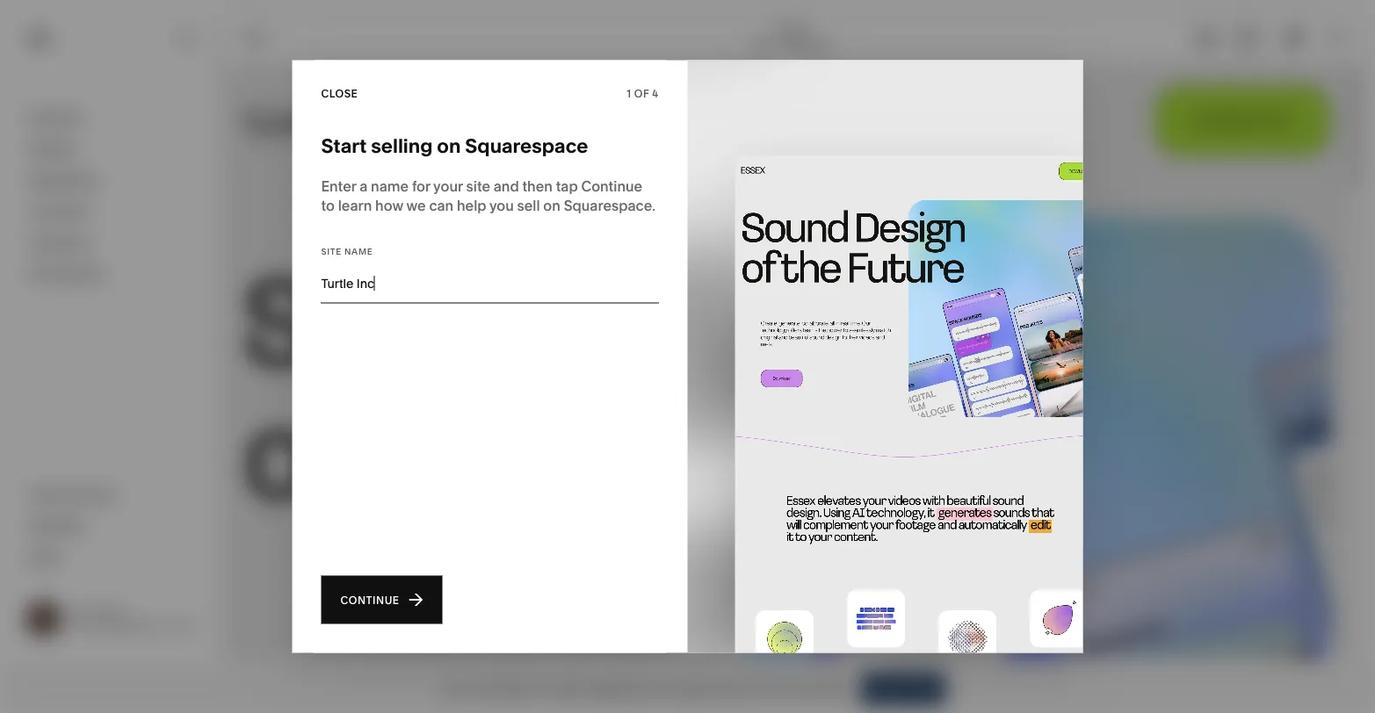 Task type: describe. For each thing, give the bounding box(es) containing it.
upgrade
[[588, 682, 639, 697]]

name inside enter a name for your site and then tap continue to learn how we can help you sell on squarespace.
[[371, 178, 409, 195]]

1 vertical spatial of
[[782, 682, 793, 697]]

terry
[[70, 606, 95, 618]]

1 of 4
[[627, 87, 659, 100]]

home page · published
[[751, 25, 835, 51]]

help link
[[29, 547, 60, 567]]

how
[[375, 197, 403, 214]]

days.
[[554, 682, 585, 697]]

scheduling link
[[29, 264, 195, 285]]

close
[[321, 87, 358, 100]]

·
[[780, 39, 782, 51]]

you
[[489, 197, 514, 214]]

start selling on squarespace
[[321, 134, 588, 157]]

edit button
[[233, 22, 281, 54]]

4
[[652, 87, 659, 100]]

now
[[642, 682, 666, 697]]

1
[[627, 87, 631, 100]]

help
[[29, 548, 60, 565]]

marketing
[[29, 171, 97, 188]]

terry turtle terryturtle85@gmail.com
[[70, 606, 192, 632]]

site
[[321, 246, 342, 257]]

site name
[[321, 246, 373, 257]]

close button
[[321, 78, 358, 110]]

we
[[406, 197, 426, 214]]

your
[[441, 682, 467, 697]]

turtle
[[97, 606, 126, 618]]

continue inside button
[[340, 594, 399, 607]]

scheduling
[[29, 265, 105, 282]]

1 horizontal spatial your
[[796, 682, 821, 697]]

terryturtle85@gmail.com
[[70, 620, 192, 632]]

start
[[321, 134, 367, 157]]

help
[[457, 197, 486, 214]]

asset
[[29, 486, 67, 503]]

and
[[494, 178, 519, 195]]

trial
[[470, 682, 491, 697]]

analytics link
[[29, 233, 195, 254]]

ends
[[494, 682, 523, 697]]

in
[[526, 682, 537, 697]]

published
[[785, 39, 835, 51]]

then
[[522, 178, 553, 195]]

for
[[412, 178, 430, 195]]

most
[[728, 682, 757, 697]]



Task type: locate. For each thing, give the bounding box(es) containing it.
your left site. at the bottom of page
[[796, 682, 821, 697]]

library
[[70, 486, 117, 503]]

your trial ends in 14 days. upgrade now to get the most out of your site.
[[441, 682, 848, 697]]

get
[[684, 682, 703, 697]]

your
[[433, 178, 463, 195], [796, 682, 821, 697]]

1 horizontal spatial on
[[543, 197, 561, 214]]

1 vertical spatial your
[[796, 682, 821, 697]]

1 horizontal spatial to
[[669, 682, 681, 697]]

selling
[[371, 134, 433, 157]]

page
[[751, 39, 777, 51]]

site.
[[824, 682, 848, 697]]

continue
[[581, 178, 642, 195], [340, 594, 399, 607]]

Site name field
[[321, 274, 659, 293]]

0 vertical spatial of
[[634, 87, 649, 100]]

site
[[466, 178, 490, 195]]

0 vertical spatial to
[[321, 197, 335, 214]]

1 vertical spatial on
[[543, 197, 561, 214]]

1 horizontal spatial continue
[[581, 178, 642, 195]]

tap
[[556, 178, 578, 195]]

1 horizontal spatial of
[[782, 682, 793, 697]]

0 horizontal spatial continue
[[340, 594, 399, 607]]

contacts
[[29, 203, 90, 220]]

analytics
[[29, 234, 91, 251]]

to inside enter a name for your site and then tap continue to learn how we can help you sell on squarespace.
[[321, 197, 335, 214]]

1 vertical spatial to
[[669, 682, 681, 697]]

name right site
[[344, 246, 373, 257]]

0 vertical spatial your
[[433, 178, 463, 195]]

on right sell
[[543, 197, 561, 214]]

selling
[[29, 140, 74, 157]]

14
[[540, 682, 551, 697]]

to down enter
[[321, 197, 335, 214]]

settings link
[[29, 516, 195, 537]]

0 horizontal spatial of
[[634, 87, 649, 100]]

your inside enter a name for your site and then tap continue to learn how we can help you sell on squarespace.
[[433, 178, 463, 195]]

0 vertical spatial name
[[371, 178, 409, 195]]

contacts link
[[29, 202, 195, 222]]

name up how
[[371, 178, 409, 195]]

your up can
[[433, 178, 463, 195]]

asset library link
[[29, 485, 195, 506]]

on inside enter a name for your site and then tap continue to learn how we can help you sell on squarespace.
[[543, 197, 561, 214]]

selling link
[[29, 139, 195, 160]]

settings
[[29, 517, 84, 534]]

tab list
[[1186, 24, 1267, 52]]

on
[[437, 134, 461, 157], [543, 197, 561, 214]]

edit
[[244, 32, 269, 44]]

1 vertical spatial name
[[344, 246, 373, 257]]

marketing link
[[29, 170, 195, 191]]

to
[[321, 197, 335, 214], [669, 682, 681, 697]]

of
[[634, 87, 649, 100], [782, 682, 793, 697]]

of right out
[[782, 682, 793, 697]]

1 vertical spatial continue
[[340, 594, 399, 607]]

of right 1
[[634, 87, 649, 100]]

out
[[760, 682, 779, 697]]

continue button
[[321, 576, 443, 624]]

the
[[706, 682, 725, 697]]

name
[[371, 178, 409, 195], [344, 246, 373, 257]]

continue inside enter a name for your site and then tap continue to learn how we can help you sell on squarespace.
[[581, 178, 642, 195]]

enter
[[321, 178, 356, 195]]

website link
[[29, 108, 195, 129]]

on right selling at the top of page
[[437, 134, 461, 157]]

sell
[[517, 197, 540, 214]]

a
[[360, 178, 368, 195]]

0 horizontal spatial on
[[437, 134, 461, 157]]

website
[[29, 109, 84, 126]]

0 horizontal spatial your
[[433, 178, 463, 195]]

can
[[429, 197, 454, 214]]

0 vertical spatial continue
[[581, 178, 642, 195]]

0 vertical spatial on
[[437, 134, 461, 157]]

asset library
[[29, 486, 117, 503]]

0 horizontal spatial to
[[321, 197, 335, 214]]

learn
[[338, 197, 372, 214]]

home
[[778, 25, 808, 37]]

to left get
[[669, 682, 681, 697]]

enter a name for your site and then tap continue to learn how we can help you sell on squarespace.
[[321, 178, 656, 214]]

squarespace
[[465, 134, 588, 157]]

squarespace.
[[564, 197, 656, 214]]



Task type: vqa. For each thing, say whether or not it's contained in the screenshot.
"most"
yes



